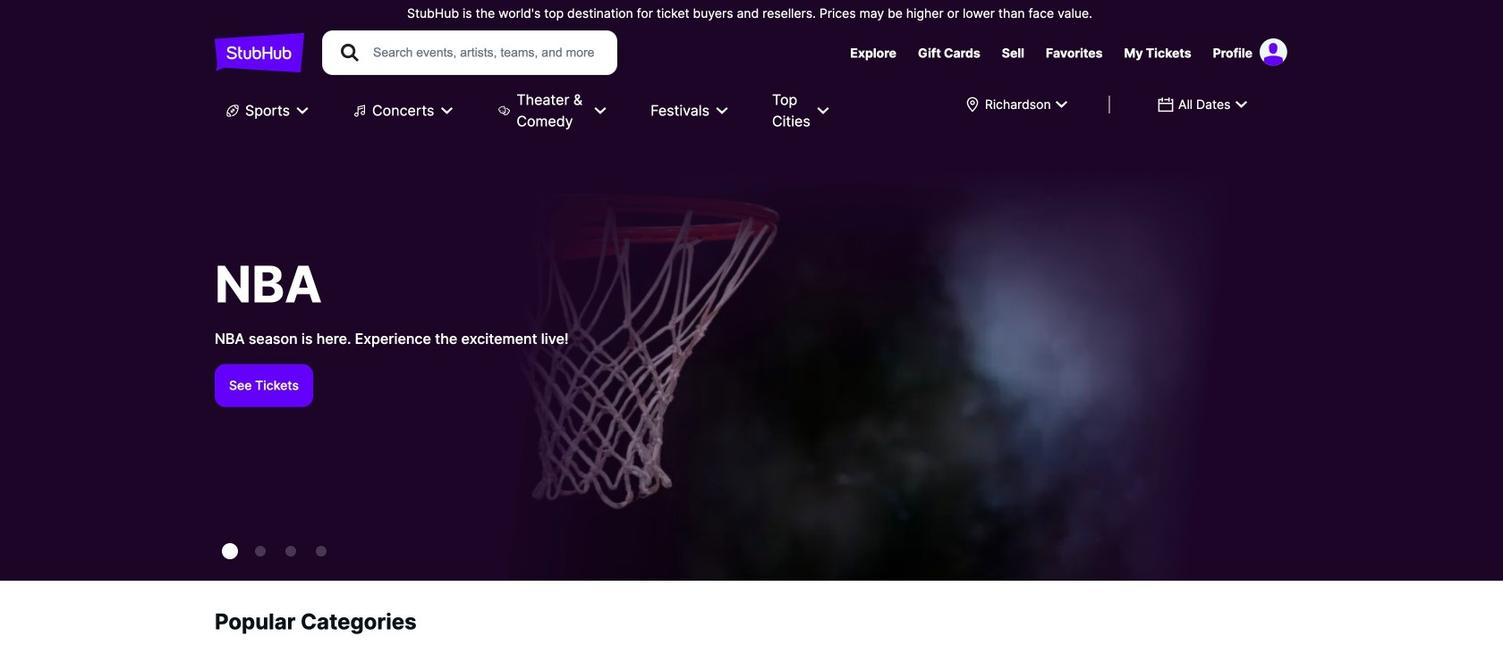 Task type: locate. For each thing, give the bounding box(es) containing it.
1 - jazz in the gardens music fest image
[[255, 547, 266, 557]]

3 - nate bargatze image
[[316, 547, 327, 557]]

None field
[[953, 89, 1080, 121], [1146, 89, 1259, 121], [953, 89, 1080, 121], [1146, 89, 1259, 121]]



Task type: vqa. For each thing, say whether or not it's contained in the screenshot.
The within The Rolling Stones Sun, Apr 28 • 8:00 PM NRG Stadium at NRG Park - Complex
no



Task type: describe. For each thing, give the bounding box(es) containing it.
0 - nba image
[[222, 544, 238, 560]]

2 - eagles image
[[285, 547, 296, 557]]

stubhub image
[[215, 30, 304, 75]]

Search events, artists, teams, and more field
[[371, 43, 600, 63]]



